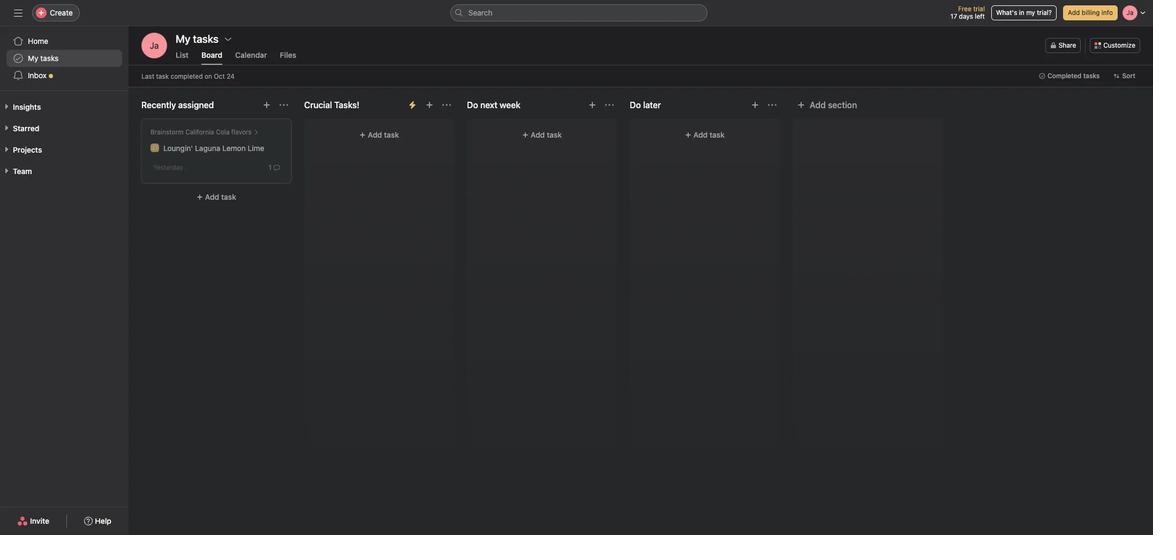 Task type: describe. For each thing, give the bounding box(es) containing it.
changes requested image
[[151, 144, 159, 152]]

tasks for completed tasks
[[1084, 72, 1100, 80]]

my tasks
[[176, 33, 219, 45]]

recently assigned
[[141, 100, 214, 110]]

what's in my trial?
[[997, 9, 1052, 17]]

add task image for do later
[[751, 101, 760, 109]]

task for crucial tasks!
[[384, 130, 399, 139]]

2 add task image from the left
[[588, 101, 597, 109]]

lime
[[248, 144, 264, 153]]

add billing info
[[1069, 9, 1114, 17]]

oct
[[214, 72, 225, 80]]

board
[[201, 50, 222, 59]]

2 more section actions image from the left
[[443, 101, 451, 109]]

last task completed on oct 24
[[141, 72, 235, 80]]

billing
[[1082, 9, 1100, 17]]

add inside button
[[1069, 9, 1081, 17]]

more section actions image for recently assigned
[[280, 101, 288, 109]]

loungin'
[[163, 144, 193, 153]]

show options image
[[224, 35, 233, 43]]

add task for do next week
[[531, 130, 562, 139]]

search button
[[450, 4, 708, 21]]

do
[[467, 100, 478, 110]]

completed tasks button
[[1035, 69, 1105, 84]]

calendar
[[235, 50, 267, 59]]

add inside button
[[810, 100, 826, 110]]

add section
[[810, 100, 858, 110]]

next week
[[481, 100, 521, 110]]

my tasks
[[28, 54, 59, 63]]

section
[[828, 100, 858, 110]]

on
[[205, 72, 212, 80]]

customize
[[1104, 41, 1136, 49]]

yesterday button
[[153, 163, 183, 171]]

completed
[[1048, 72, 1082, 80]]

add section button
[[793, 95, 862, 115]]

add task button for do later
[[637, 125, 774, 145]]

free trial 17 days left
[[951, 5, 985, 20]]

starred button
[[0, 123, 39, 134]]

17
[[951, 12, 958, 20]]

do later
[[630, 100, 661, 110]]

flavors
[[231, 128, 252, 136]]

board link
[[201, 50, 222, 65]]

my tasks link
[[6, 50, 122, 67]]

in
[[1020, 9, 1025, 17]]

trial
[[974, 5, 985, 13]]

ja button
[[141, 33, 167, 58]]

info
[[1102, 9, 1114, 17]]

customize button
[[1091, 38, 1141, 53]]

help
[[95, 517, 111, 526]]

home
[[28, 36, 48, 46]]

1 button
[[267, 162, 282, 173]]

add task button for crucial tasks!
[[311, 125, 448, 145]]

do next week
[[467, 100, 521, 110]]

1 add task image from the left
[[425, 101, 434, 109]]

add task image for recently assigned
[[263, 101, 271, 109]]

files link
[[280, 50, 296, 65]]

trial?
[[1038, 9, 1052, 17]]

my
[[1027, 9, 1036, 17]]

insights
[[13, 102, 41, 111]]

lemon
[[223, 144, 246, 153]]

add task for crucial tasks!
[[368, 130, 399, 139]]

projects button
[[0, 145, 42, 155]]



Task type: vqa. For each thing, say whether or not it's contained in the screenshot.
the My to the top
no



Task type: locate. For each thing, give the bounding box(es) containing it.
rules for crucial tasks! image
[[408, 101, 417, 109]]

create
[[50, 8, 73, 17]]

help button
[[77, 512, 118, 531]]

my
[[28, 54, 38, 63]]

add task image right rules for crucial tasks! icon
[[425, 101, 434, 109]]

california
[[185, 128, 214, 136]]

brainstorm california cola flavors
[[151, 128, 252, 136]]

insights button
[[0, 102, 41, 113]]

0 vertical spatial tasks
[[40, 54, 59, 63]]

sort
[[1123, 72, 1136, 80]]

crucial tasks!
[[304, 100, 360, 110]]

3 more section actions image from the left
[[768, 101, 777, 109]]

calendar link
[[235, 50, 267, 65]]

global element
[[0, 26, 129, 91]]

search list box
[[450, 4, 708, 21]]

tasks
[[40, 54, 59, 63], [1084, 72, 1100, 80]]

list link
[[176, 50, 189, 65]]

ja
[[150, 41, 159, 50]]

days
[[960, 12, 974, 20]]

1 more section actions image from the left
[[280, 101, 288, 109]]

laguna
[[195, 144, 221, 153]]

inbox
[[28, 71, 47, 80]]

1 horizontal spatial add task image
[[751, 101, 760, 109]]

create button
[[32, 4, 80, 21]]

add billing info button
[[1064, 5, 1118, 20]]

task
[[156, 72, 169, 80], [384, 130, 399, 139], [547, 130, 562, 139], [710, 130, 725, 139], [221, 192, 236, 201]]

more section actions image
[[280, 101, 288, 109], [443, 101, 451, 109], [768, 101, 777, 109]]

tasks inside global element
[[40, 54, 59, 63]]

0 horizontal spatial tasks
[[40, 54, 59, 63]]

2 horizontal spatial more section actions image
[[768, 101, 777, 109]]

task for do later
[[710, 130, 725, 139]]

list
[[176, 50, 189, 59]]

tasks for my tasks
[[40, 54, 59, 63]]

inbox link
[[6, 67, 122, 84]]

1
[[269, 163, 272, 171]]

1 horizontal spatial more section actions image
[[443, 101, 451, 109]]

add task button for do next week
[[474, 125, 611, 145]]

team button
[[0, 166, 32, 177]]

add task for do later
[[694, 130, 725, 139]]

2 add task image from the left
[[751, 101, 760, 109]]

left
[[975, 12, 985, 20]]

add task image
[[263, 101, 271, 109], [751, 101, 760, 109]]

search
[[469, 8, 493, 17]]

brainstorm
[[151, 128, 184, 136]]

yesterday
[[153, 163, 183, 171]]

add task
[[368, 130, 399, 139], [531, 130, 562, 139], [694, 130, 725, 139], [205, 192, 236, 201]]

home link
[[6, 33, 122, 50]]

task for do next week
[[547, 130, 562, 139]]

tasks right completed
[[1084, 72, 1100, 80]]

share
[[1059, 41, 1077, 49]]

add task image
[[425, 101, 434, 109], [588, 101, 597, 109]]

1 horizontal spatial add task image
[[588, 101, 597, 109]]

0 horizontal spatial more section actions image
[[280, 101, 288, 109]]

1 vertical spatial tasks
[[1084, 72, 1100, 80]]

completed tasks
[[1048, 72, 1100, 80]]

team
[[13, 167, 32, 176]]

invite
[[30, 517, 49, 526]]

tasks inside dropdown button
[[1084, 72, 1100, 80]]

0 horizontal spatial add task image
[[425, 101, 434, 109]]

starred
[[13, 124, 39, 133]]

hide sidebar image
[[14, 9, 23, 17]]

tasks right my
[[40, 54, 59, 63]]

last
[[141, 72, 154, 80]]

0 horizontal spatial add task image
[[263, 101, 271, 109]]

free
[[959, 5, 972, 13]]

sort button
[[1110, 69, 1141, 84]]

add task button
[[311, 125, 448, 145], [474, 125, 611, 145], [637, 125, 774, 145], [141, 188, 292, 207]]

what's in my trial? button
[[992, 5, 1057, 20]]

completed
[[171, 72, 203, 80]]

add
[[1069, 9, 1081, 17], [810, 100, 826, 110], [368, 130, 382, 139], [531, 130, 545, 139], [694, 130, 708, 139], [205, 192, 219, 201]]

share button
[[1046, 38, 1082, 53]]

what's
[[997, 9, 1018, 17]]

invite button
[[10, 512, 56, 531]]

1 add task image from the left
[[263, 101, 271, 109]]

add task image left more section actions image
[[588, 101, 597, 109]]

more section actions image
[[606, 101, 614, 109]]

files
[[280, 50, 296, 59]]

1 horizontal spatial tasks
[[1084, 72, 1100, 80]]

loungin' laguna lemon lime
[[163, 144, 264, 153]]

projects
[[13, 145, 42, 154]]

24
[[227, 72, 235, 80]]

more section actions image for do later
[[768, 101, 777, 109]]

cola
[[216, 128, 230, 136]]



